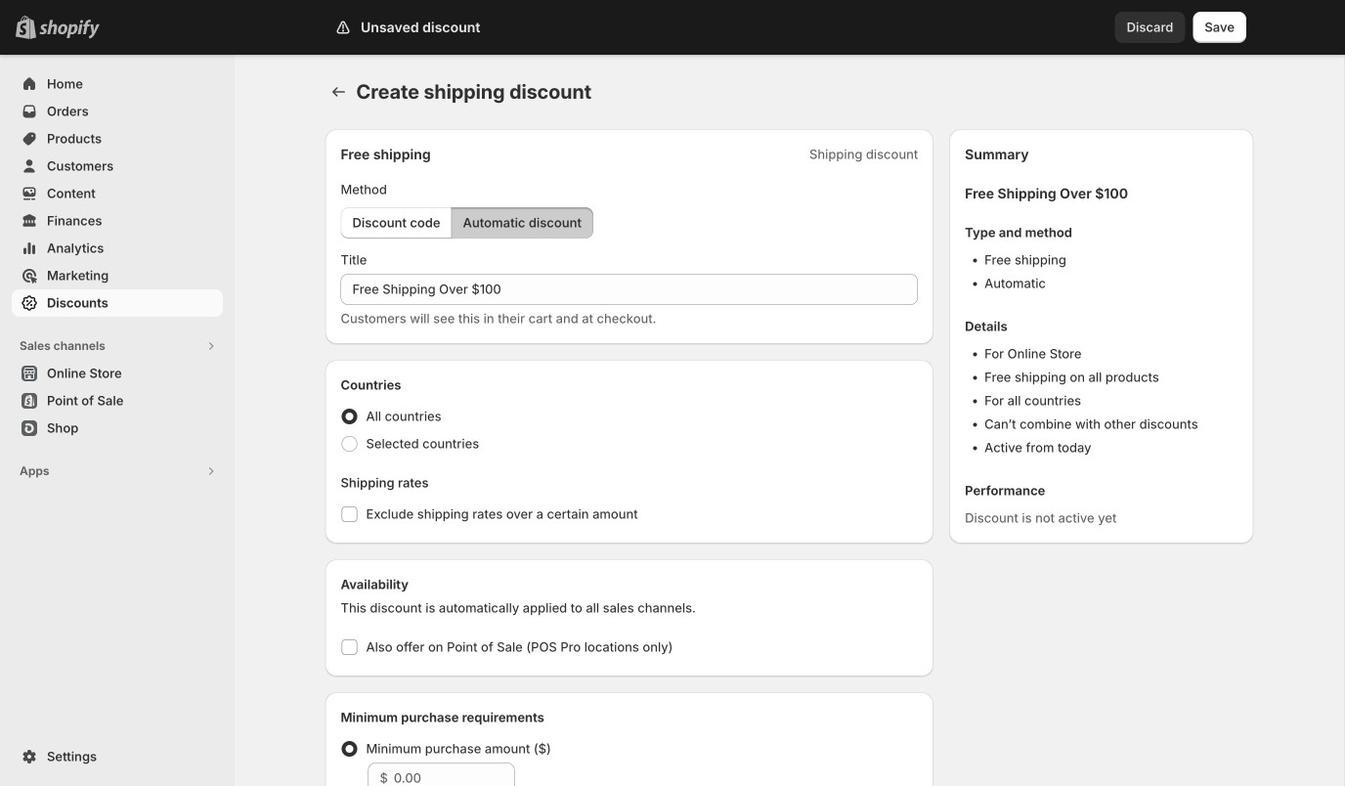 Task type: locate. For each thing, give the bounding box(es) containing it.
None text field
[[341, 274, 918, 305]]



Task type: vqa. For each thing, say whether or not it's contained in the screenshot.
Mark Add your first product as done icon
no



Task type: describe. For each thing, give the bounding box(es) containing it.
0.00 text field
[[394, 763, 515, 786]]

shopify image
[[39, 19, 100, 39]]



